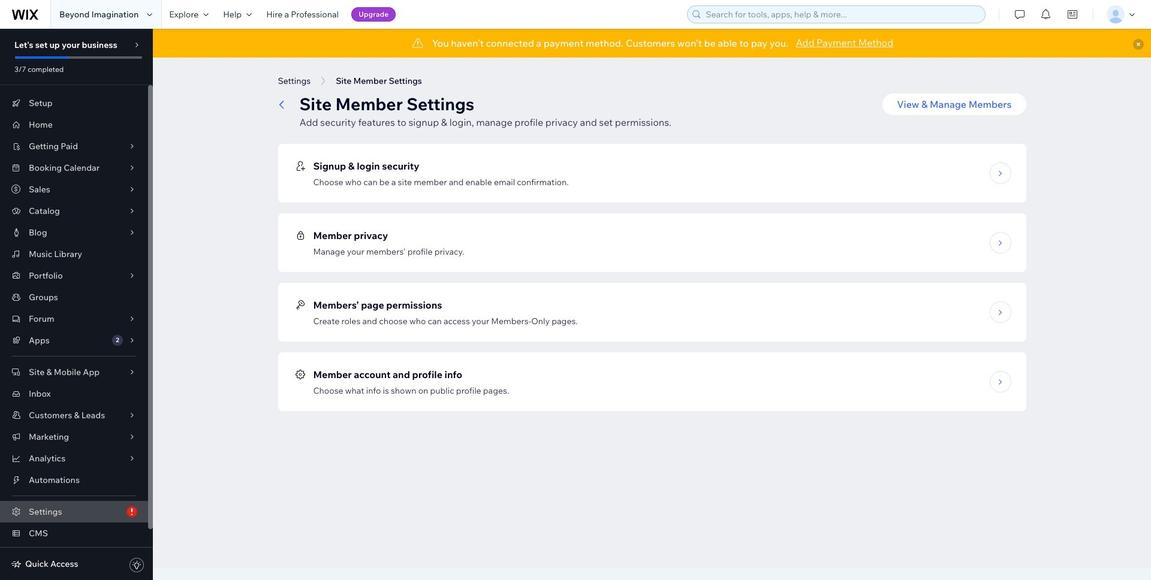 Task type: describe. For each thing, give the bounding box(es) containing it.
Search for tools, apps, help & more... field
[[703, 6, 982, 23]]



Task type: vqa. For each thing, say whether or not it's contained in the screenshot.
the Sidebar Element
yes



Task type: locate. For each thing, give the bounding box(es) containing it.
alert
[[153, 29, 1152, 58]]

sidebar element
[[0, 29, 153, 581]]



